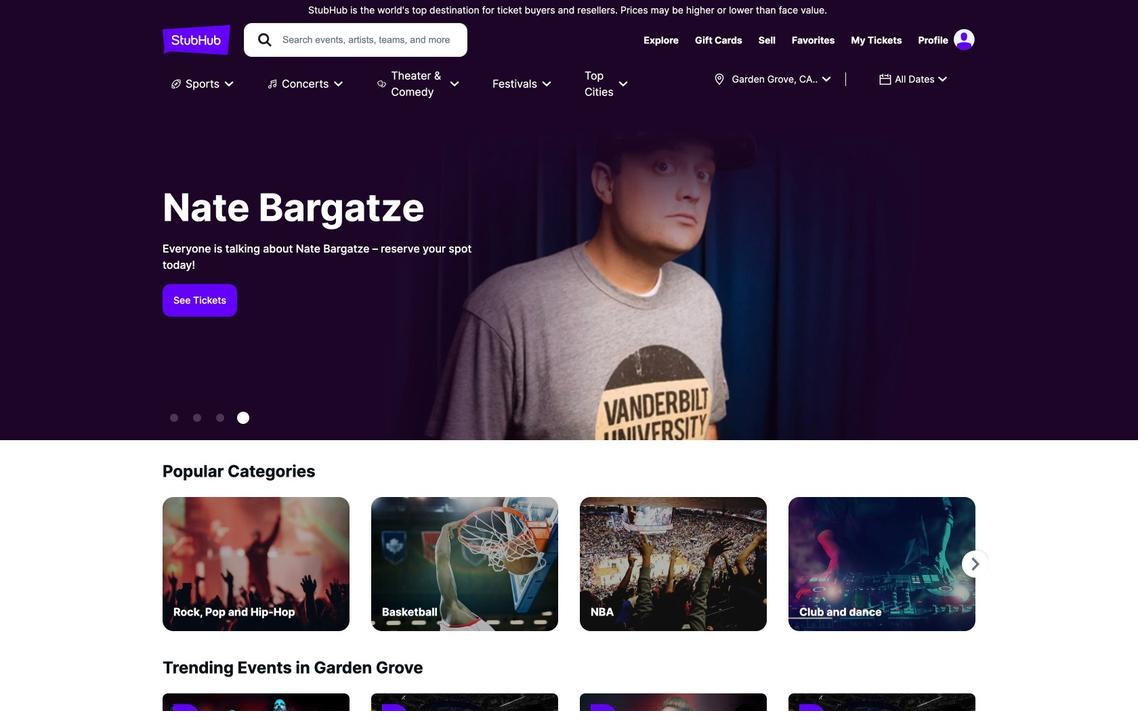 Task type: locate. For each thing, give the bounding box(es) containing it.
None field
[[705, 67, 840, 91], [871, 67, 956, 91], [705, 67, 840, 91], [871, 67, 956, 91]]

0 - mlb image
[[170, 414, 178, 422]]



Task type: vqa. For each thing, say whether or not it's contained in the screenshot.
Explore link at the right of the page
no



Task type: describe. For each thing, give the bounding box(es) containing it.
3 - nate bargatze image
[[237, 412, 249, 424]]

1 - bottlerock napa valley image
[[193, 414, 201, 422]]

stubhub image
[[163, 23, 230, 57]]

2 - kenny chesney image
[[216, 414, 224, 422]]

Search events, artists, teams, and more field
[[281, 33, 455, 47]]



